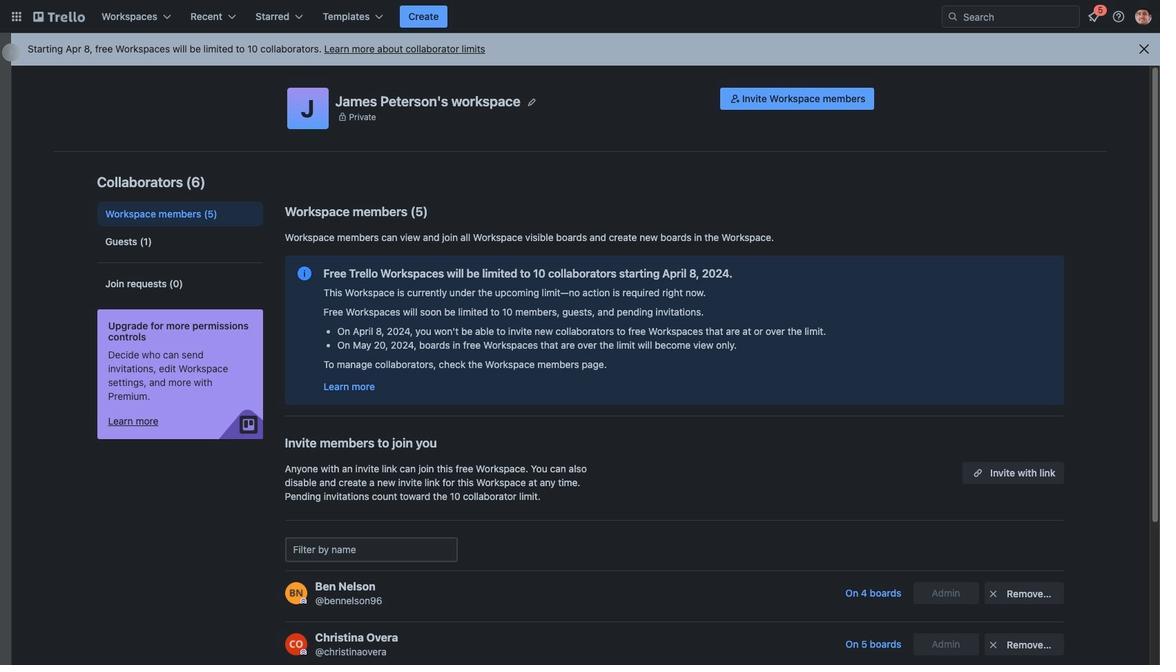 Task type: describe. For each thing, give the bounding box(es) containing it.
primary element
[[0, 0, 1160, 33]]

this member is an admin of this workspace. image for sm image
[[300, 598, 306, 604]]

0 vertical spatial sm image
[[728, 92, 742, 106]]

1 horizontal spatial sm image
[[986, 638, 1000, 652]]

Search field
[[959, 6, 1079, 27]]

5 notifications image
[[1086, 8, 1102, 25]]



Task type: vqa. For each thing, say whether or not it's contained in the screenshot.
"switch to…" image on the left
no



Task type: locate. For each thing, give the bounding box(es) containing it.
search image
[[947, 11, 959, 22]]

this member is an admin of this workspace. image
[[300, 598, 306, 604], [300, 649, 306, 655]]

2 this member is an admin of this workspace. image from the top
[[300, 649, 306, 655]]

this member is an admin of this workspace. image for rightmost sm icon
[[300, 649, 306, 655]]

0 horizontal spatial sm image
[[728, 92, 742, 106]]

back to home image
[[33, 6, 85, 28]]

0 vertical spatial this member is an admin of this workspace. image
[[300, 598, 306, 604]]

sm image
[[986, 587, 1000, 601]]

1 vertical spatial this member is an admin of this workspace. image
[[300, 649, 306, 655]]

1 this member is an admin of this workspace. image from the top
[[300, 598, 306, 604]]

open information menu image
[[1112, 10, 1126, 23]]

Filter by name text field
[[285, 537, 458, 562]]

1 vertical spatial sm image
[[986, 638, 1000, 652]]

james peterson (jamespeterson93) image
[[1135, 8, 1152, 25]]

sm image
[[728, 92, 742, 106], [986, 638, 1000, 652]]



